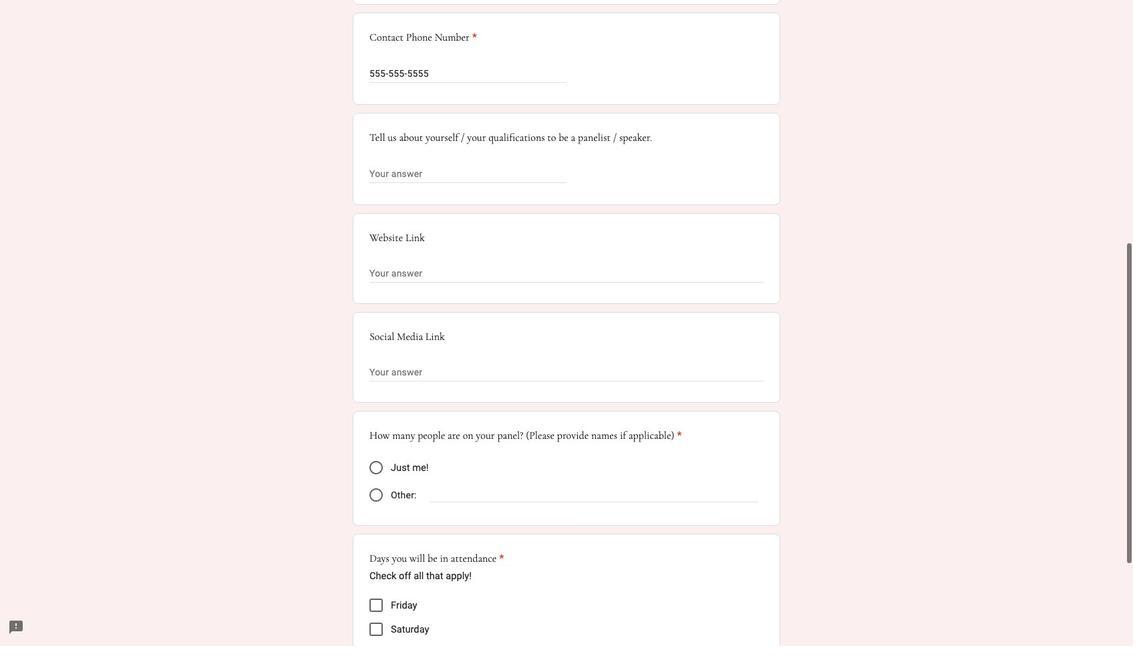 Task type: vqa. For each thing, say whether or not it's contained in the screenshot.
1st heading from the top of the page
yes



Task type: describe. For each thing, give the bounding box(es) containing it.
report a problem to google image
[[8, 619, 24, 635]]

1 heading from the top
[[369, 30, 477, 46]]

3 heading from the top
[[369, 551, 504, 567]]

2 heading from the top
[[369, 428, 682, 444]]

just me! image
[[369, 461, 383, 475]]

required question element for second heading from the bottom of the page
[[674, 428, 682, 444]]

Saturday checkbox
[[369, 623, 383, 636]]

Friday checkbox
[[369, 599, 383, 612]]



Task type: locate. For each thing, give the bounding box(es) containing it.
None text field
[[369, 66, 567, 82], [369, 166, 567, 182], [369, 266, 764, 282], [369, 365, 764, 381], [369, 66, 567, 82], [369, 166, 567, 182], [369, 266, 764, 282], [369, 365, 764, 381]]

2 horizontal spatial required question element
[[674, 428, 682, 444]]

1 horizontal spatial required question element
[[497, 551, 504, 567]]

required question element for third heading
[[497, 551, 504, 567]]

Other response text field
[[430, 487, 758, 502]]

1 vertical spatial required question element
[[674, 428, 682, 444]]

0 vertical spatial heading
[[369, 30, 477, 46]]

1 vertical spatial heading
[[369, 428, 682, 444]]

2 vertical spatial heading
[[369, 551, 504, 567]]

list
[[369, 594, 764, 646]]

None radio
[[369, 489, 383, 502]]

0 vertical spatial required question element
[[470, 30, 477, 46]]

required question element for third heading from the bottom
[[470, 30, 477, 46]]

required question element
[[470, 30, 477, 46], [674, 428, 682, 444], [497, 551, 504, 567]]

heading
[[369, 30, 477, 46], [369, 428, 682, 444], [369, 551, 504, 567]]

2 vertical spatial required question element
[[497, 551, 504, 567]]

Just me! radio
[[369, 461, 383, 475]]

0 horizontal spatial required question element
[[470, 30, 477, 46]]



